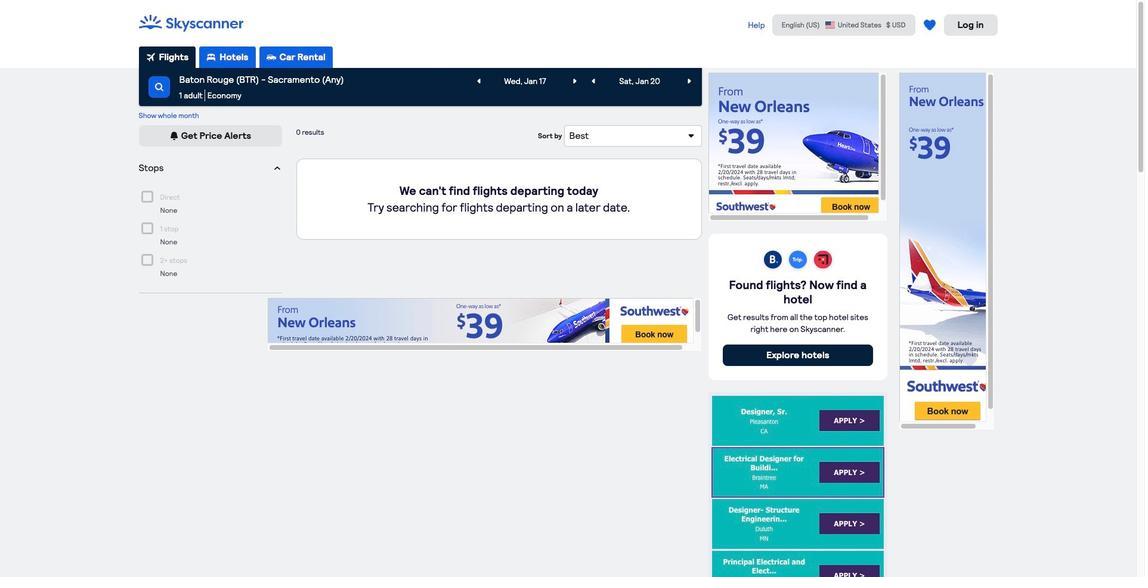 Task type: vqa. For each thing, say whether or not it's contained in the screenshot.
'Suggested for you' button
no



Task type: locate. For each thing, give the bounding box(es) containing it.
us image
[[825, 21, 835, 29]]

booking.com image
[[760, 248, 785, 273]]

rtl support__mdkxy image
[[474, 76, 483, 86], [570, 76, 579, 86]]

active__n2u0z image
[[146, 52, 155, 62]]

rtl support__mdkxy image left wednesday, january 17, 2024 text field
[[474, 76, 483, 86]]

2 horizontal spatial rtl support__mdkxy image
[[684, 76, 694, 86]]

1 horizontal spatial desktop__njgyo image
[[266, 52, 276, 62]]

desktop__njgyo image
[[206, 52, 216, 62], [266, 52, 276, 62]]

rtl support__mdkxy image down active__n2u0z icon
[[154, 82, 164, 92]]

advertisement element
[[708, 73, 887, 222], [899, 73, 995, 431], [267, 298, 702, 352], [708, 392, 887, 577]]

0 horizontal spatial rtl support__mdkxy image
[[474, 76, 483, 86]]

1 horizontal spatial rtl support__mdkxy image
[[570, 76, 579, 86]]

0 horizontal spatial rtl support__mdkxy image
[[154, 82, 164, 92]]

rtl support__mdkxy image right saturday, january 20, 2024 "text box"
[[684, 76, 694, 86]]

2 desktop__njgyo image from the left
[[266, 52, 276, 62]]

1 rtl support__mdkxy image from the left
[[474, 76, 483, 86]]

rtl support__mdkxy image
[[588, 76, 598, 86], [684, 76, 694, 86], [154, 82, 164, 92]]

rtl support__mdkxy image left saturday, january 20, 2024 "text box"
[[588, 76, 598, 86]]

0 horizontal spatial desktop__njgyo image
[[206, 52, 216, 62]]

1 stop checkbox
[[141, 222, 153, 234]]

Wednesday, January 17, 2024 text field
[[486, 70, 564, 92]]

None field
[[139, 68, 702, 106]]

rtl support__mdkxy image right wednesday, january 17, 2024 text field
[[570, 76, 579, 86]]

rtl support__ywe2m image
[[169, 131, 179, 141]]



Task type: describe. For each thing, give the bounding box(es) containing it.
trip.com element
[[785, 248, 810, 273]]

trip.com image
[[785, 248, 810, 273]]

1 desktop__njgyo image from the left
[[206, 52, 216, 62]]

booking.com element
[[760, 248, 785, 273]]

Saturday, January 20, 2024 text field
[[601, 70, 678, 92]]

flipped__yjyym image
[[272, 163, 282, 173]]

2 rtl support__mdkxy image from the left
[[570, 76, 579, 86]]

1 horizontal spatial rtl support__mdkxy image
[[588, 76, 598, 86]]

hotels.com image
[[810, 248, 835, 273]]

Direct checkbox
[[141, 191, 153, 203]]

2+ stops checkbox
[[141, 254, 153, 266]]

hotels.com element
[[810, 248, 835, 273]]



